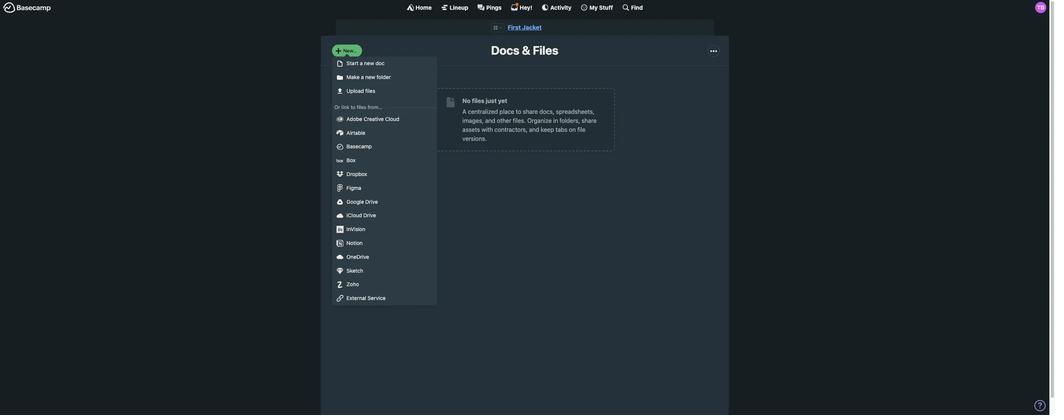 Task type: vqa. For each thing, say whether or not it's contained in the screenshot.
sketch
yes



Task type: describe. For each thing, give the bounding box(es) containing it.
notion link
[[332, 237, 437, 251]]

new… button
[[332, 45, 362, 57]]

make
[[347, 74, 360, 80]]

stuff
[[599, 4, 613, 11]]

basecamp
[[347, 143, 372, 150]]

tyler black image
[[1035, 2, 1046, 13]]

adobe creative cloud
[[347, 116, 399, 122]]

no
[[462, 97, 471, 104]]

&
[[522, 43, 530, 58]]

my
[[589, 4, 598, 11]]

other
[[497, 117, 511, 124]]

a for start
[[360, 60, 363, 67]]

images,
[[462, 117, 484, 124]]

activity link
[[541, 4, 571, 11]]

on
[[569, 126, 576, 133]]

start a new doc
[[347, 60, 385, 67]]

docs,
[[539, 108, 554, 115]]

external service
[[347, 295, 386, 302]]

or link to files from…
[[334, 104, 382, 110]]

onedrive
[[347, 254, 369, 260]]

or
[[334, 104, 340, 110]]

main element
[[0, 0, 1049, 15]]

files
[[533, 43, 558, 58]]

0 vertical spatial share
[[523, 108, 538, 115]]

find
[[631, 4, 643, 11]]

spreadsheets,
[[556, 108, 594, 115]]

find button
[[622, 4, 643, 11]]

file
[[577, 126, 585, 133]]

centralized
[[468, 108, 498, 115]]

hey! button
[[511, 3, 532, 11]]

lineup
[[450, 4, 468, 11]]

first jacket link
[[508, 24, 542, 31]]

assets
[[462, 126, 480, 133]]

make a new folder link
[[332, 71, 437, 84]]

pings
[[486, 4, 502, 11]]

google drive
[[347, 199, 378, 205]]

organize
[[527, 117, 552, 124]]

upload files
[[347, 88, 375, 94]]

my stuff
[[589, 4, 613, 11]]

hey!
[[520, 4, 532, 11]]

link
[[341, 104, 349, 110]]

jacket
[[522, 24, 542, 31]]

airtable link
[[332, 126, 437, 140]]

docs & files
[[491, 43, 558, 58]]

just
[[486, 97, 497, 104]]

first
[[508, 24, 521, 31]]

start
[[347, 60, 358, 67]]

basecamp link
[[332, 140, 437, 154]]

a
[[462, 108, 466, 115]]

invision
[[347, 226, 365, 233]]

home link
[[407, 4, 432, 11]]

adobe creative cloud link
[[332, 112, 437, 126]]

upload files link
[[332, 84, 437, 98]]

pings button
[[477, 4, 502, 11]]

icloud drive link
[[332, 209, 437, 223]]

creative
[[364, 116, 384, 122]]

zoho link
[[332, 278, 437, 292]]

in
[[553, 117, 558, 124]]

versions.
[[462, 135, 487, 142]]

google
[[347, 199, 364, 205]]

activity
[[550, 4, 571, 11]]

to inside the a centralized place to share docs, spreadsheets, images, and other files. organize in folders, share assets with contractors, and keep tabs on file versions.
[[516, 108, 521, 115]]

a centralized place to share docs, spreadsheets, images, and other files. organize in folders, share assets with contractors, and keep tabs on file versions.
[[462, 108, 597, 142]]

files for no
[[472, 97, 484, 104]]



Task type: locate. For each thing, give the bounding box(es) containing it.
0 horizontal spatial to
[[351, 104, 355, 110]]

switch accounts image
[[3, 2, 51, 14]]

new left doc
[[364, 60, 374, 67]]

drive for icloud drive
[[363, 212, 376, 219]]

a
[[360, 60, 363, 67], [361, 74, 364, 80]]

no files just yet
[[462, 97, 507, 104]]

0 vertical spatial a
[[360, 60, 363, 67]]

adobe
[[347, 116, 362, 122]]

drive right icloud
[[363, 212, 376, 219]]

start a new doc link
[[332, 57, 437, 71]]

notion
[[347, 240, 363, 246]]

1 vertical spatial share
[[582, 117, 597, 124]]

1 horizontal spatial to
[[516, 108, 521, 115]]

files
[[365, 88, 375, 94], [472, 97, 484, 104], [357, 104, 366, 110]]

to up files.
[[516, 108, 521, 115]]

zoho
[[347, 282, 359, 288]]

0 horizontal spatial and
[[485, 117, 495, 124]]

yet
[[498, 97, 507, 104]]

new…
[[343, 48, 357, 54]]

1 vertical spatial new
[[365, 74, 375, 80]]

cloud
[[385, 116, 399, 122]]

1 horizontal spatial share
[[582, 117, 597, 124]]

dropbox
[[347, 171, 367, 177]]

tabs
[[556, 126, 567, 133]]

files down "make a new folder"
[[365, 88, 375, 94]]

new left folder on the top
[[365, 74, 375, 80]]

share
[[523, 108, 538, 115], [582, 117, 597, 124]]

external
[[347, 295, 366, 302]]

contractors,
[[494, 126, 527, 133]]

files.
[[513, 117, 526, 124]]

docs
[[491, 43, 519, 58]]

airtable
[[347, 130, 365, 136]]

share up organize
[[523, 108, 538, 115]]

2 vertical spatial files
[[357, 104, 366, 110]]

my stuff button
[[580, 4, 613, 11]]

google drive link
[[332, 195, 437, 209]]

1 vertical spatial drive
[[363, 212, 376, 219]]

lineup link
[[441, 4, 468, 11]]

figma
[[347, 185, 361, 191]]

doc
[[375, 60, 385, 67]]

sketch
[[347, 268, 363, 274]]

drive
[[365, 199, 378, 205], [363, 212, 376, 219]]

0 vertical spatial drive
[[365, 199, 378, 205]]

figma link
[[332, 181, 437, 195]]

from…
[[368, 104, 382, 110]]

folder
[[377, 74, 391, 80]]

make a new folder
[[347, 74, 391, 80]]

upload
[[347, 88, 364, 94]]

icloud
[[347, 212, 362, 219]]

0 vertical spatial new
[[364, 60, 374, 67]]

home
[[416, 4, 432, 11]]

onedrive link
[[332, 251, 437, 264]]

drive for google drive
[[365, 199, 378, 205]]

and down organize
[[529, 126, 539, 133]]

a for make
[[361, 74, 364, 80]]

to right link
[[351, 104, 355, 110]]

files for upload
[[365, 88, 375, 94]]

0 horizontal spatial share
[[523, 108, 538, 115]]

0 vertical spatial files
[[365, 88, 375, 94]]

and up with
[[485, 117, 495, 124]]

0 vertical spatial and
[[485, 117, 495, 124]]

new for folder
[[365, 74, 375, 80]]

icloud drive
[[347, 212, 376, 219]]

keep
[[541, 126, 554, 133]]

external service link
[[332, 292, 437, 306]]

box
[[347, 157, 356, 164]]

drive right google
[[365, 199, 378, 205]]

1 vertical spatial and
[[529, 126, 539, 133]]

1 vertical spatial files
[[472, 97, 484, 104]]

sketch link
[[332, 264, 437, 278]]

service
[[368, 295, 386, 302]]

1 horizontal spatial and
[[529, 126, 539, 133]]

new for doc
[[364, 60, 374, 67]]

a right start
[[360, 60, 363, 67]]

dropbox link
[[332, 168, 437, 181]]

1 vertical spatial a
[[361, 74, 364, 80]]

and
[[485, 117, 495, 124], [529, 126, 539, 133]]

share up file
[[582, 117, 597, 124]]

box link
[[332, 154, 437, 168]]

to
[[351, 104, 355, 110], [516, 108, 521, 115]]

a right make
[[361, 74, 364, 80]]

first jacket
[[508, 24, 542, 31]]

files right no
[[472, 97, 484, 104]]

folders,
[[560, 117, 580, 124]]

files left from…
[[357, 104, 366, 110]]

invision link
[[332, 223, 437, 237]]

with
[[482, 126, 493, 133]]

place
[[500, 108, 514, 115]]



